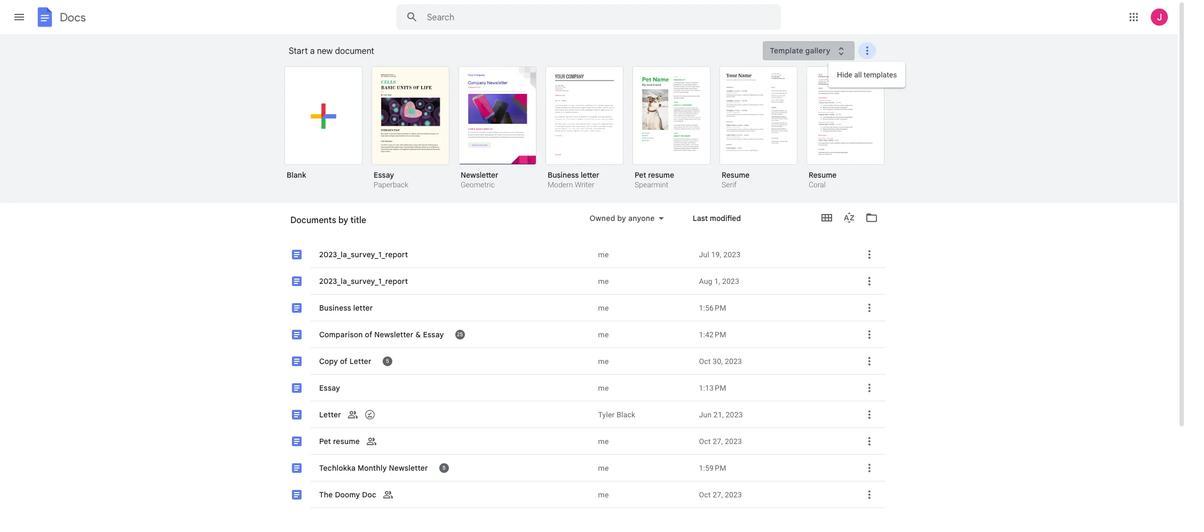 Task type: vqa. For each thing, say whether or not it's contained in the screenshot.


Task type: describe. For each thing, give the bounding box(es) containing it.
owned by me element for last opened by me 1:59 pm element
[[598, 463, 690, 473]]

new
[[317, 46, 333, 57]]

essay paperback
[[374, 170, 408, 189]]

list box containing 2023_la_survey_1_report
[[279, 241, 885, 515]]

owned by me element for last opened by me 1:56 pm element
[[598, 302, 690, 313]]

pet for pet resume
[[319, 436, 331, 446]]

5 button for newsletter
[[439, 463, 449, 473]]

1 horizontal spatial last
[[693, 214, 708, 223]]

2023 for pet resume
[[725, 437, 742, 445]]

modern
[[548, 180, 573, 189]]

27, for the doomy doc
[[713, 490, 723, 499]]

owned by anyone button
[[583, 212, 671, 225]]

1 vertical spatial essay option
[[279, 375, 885, 515]]

search image
[[401, 6, 423, 28]]

pet resume
[[319, 436, 360, 446]]

gallery
[[805, 46, 830, 55]]

aug 1, 2023
[[699, 277, 739, 285]]

title for 2023_la_survey_1_report
[[343, 219, 357, 229]]

25
[[457, 331, 463, 338]]

owned by me element for last opened by me aug 1, 2023 element
[[598, 276, 690, 286]]

tyler
[[598, 410, 615, 419]]

1 horizontal spatial modified
[[710, 214, 741, 223]]

last opened by me aug 1, 2023 element
[[699, 276, 847, 286]]

geometric
[[461, 180, 495, 189]]

letter google docs element
[[318, 409, 592, 420]]

1 2023_la_survey_1_report option from the top
[[279, 241, 885, 515]]

last opened by me jul 19, 2023 element
[[699, 249, 847, 260]]

5 for newsletter
[[442, 464, 446, 471]]

letter for business letter
[[353, 303, 373, 313]]

2 resume option from the left
[[807, 66, 884, 191]]

newsletter inside newsletter option
[[461, 170, 498, 180]]

last opened by me 1:59 pm element
[[699, 463, 847, 473]]

owned by me element for last opened by me 1:13 pm element
[[598, 382, 690, 393]]

pet resume spearmint
[[635, 170, 674, 189]]

me for the owned by me element associated with last opened by me 1:56 pm element
[[598, 303, 609, 312]]

letter inside option
[[319, 410, 341, 419]]

of for comparison
[[365, 330, 372, 339]]

the
[[319, 490, 333, 499]]

resume for resume coral
[[809, 170, 837, 180]]

2023_la_survey_1_report for jul 19, 2023
[[319, 250, 408, 259]]

last opened by me oct 27, 2023 element for the doomy doc
[[699, 489, 847, 500]]

owned by me element for last opened by me 1:42 pm element
[[598, 329, 690, 340]]

templates
[[864, 70, 897, 79]]

by inside popup button
[[617, 214, 626, 223]]

newsletter geometric
[[461, 170, 498, 189]]

title for last modified
[[350, 215, 366, 226]]

letter inside 'option'
[[349, 356, 371, 366]]

0 vertical spatial pet resume option
[[633, 66, 710, 191]]

1 vertical spatial pet resume option
[[279, 428, 885, 515]]

1,
[[714, 277, 720, 285]]

owned
[[590, 214, 615, 223]]

owned by tyler black element
[[598, 409, 690, 420]]

5 for letter
[[386, 357, 389, 364]]

last opened by me 1:42 pm element
[[699, 329, 847, 340]]

oct for doc
[[699, 490, 711, 499]]

business letter modern writer
[[548, 170, 599, 189]]

essay for essay paperback
[[374, 170, 394, 180]]

1 horizontal spatial last modified
[[693, 214, 741, 223]]

black
[[617, 410, 635, 419]]

business letter option inside list box
[[546, 66, 623, 191]]

30,
[[713, 357, 723, 365]]

template
[[770, 46, 803, 55]]

comparison of newsletter & essay
[[319, 330, 444, 339]]

owned by me element for last opened by me oct 27, 2023 element related to pet resume
[[598, 436, 690, 446]]

documents by title for 2023_la_survey_1_report
[[290, 219, 357, 229]]

of for copy
[[340, 356, 347, 366]]

1 resume option from the left
[[720, 66, 797, 191]]

copy of letter
[[319, 356, 371, 366]]

5 button
[[438, 461, 450, 474]]

resume serif
[[722, 170, 750, 189]]

pet for pet resume spearmint
[[635, 170, 646, 180]]

me for the owned by me element associated with last opened by me oct 30, 2023 element
[[598, 357, 609, 365]]

a
[[310, 46, 315, 57]]

27, for pet resume
[[713, 437, 723, 445]]

list box containing blank
[[284, 64, 898, 203]]

0 horizontal spatial last modified
[[627, 220, 675, 230]]

techlokka monthly newsletter option
[[279, 455, 885, 515]]

last opened by me 1:13 pm element
[[699, 382, 847, 393]]

me for the owned by me element associated with the doomy doc's last opened by me oct 27, 2023 element
[[598, 490, 609, 499]]

blank option
[[284, 66, 362, 187]]

by for 2023_la_survey_1_report
[[332, 219, 341, 229]]

newsletter for comparison of newsletter & essay
[[374, 330, 414, 339]]

all
[[854, 70, 862, 79]]

template gallery
[[770, 46, 830, 55]]

docs
[[60, 10, 86, 24]]

resume for pet resume
[[333, 436, 360, 446]]

jun
[[699, 410, 712, 419]]

me for the owned by me element inside techlokka monthly newsletter option
[[598, 464, 609, 472]]

letter for business letter modern writer
[[581, 170, 599, 180]]

docs link
[[34, 6, 86, 30]]

comparison of newsletter & essay google docs 25 follow ups element
[[318, 328, 592, 341]]

paperback
[[374, 180, 408, 189]]

owned by me element for last opened by me jul 19, 2023 element
[[598, 249, 690, 260]]

5 button for letter
[[382, 356, 393, 367]]

resume coral
[[809, 170, 837, 189]]

1:42 pm
[[699, 330, 726, 339]]

template gallery button
[[763, 41, 854, 60]]

doomy
[[335, 490, 360, 499]]

document
[[335, 46, 374, 57]]



Task type: locate. For each thing, give the bounding box(es) containing it.
0 vertical spatial business
[[548, 170, 579, 180]]

1 vertical spatial resume
[[333, 436, 360, 446]]

2 last opened by me oct 27, 2023 element from the top
[[699, 489, 847, 500]]

essay
[[374, 170, 394, 180], [423, 330, 444, 339], [319, 383, 340, 393]]

0 vertical spatial 27,
[[713, 437, 723, 445]]

0 horizontal spatial modified
[[644, 220, 675, 230]]

1 vertical spatial oct
[[699, 437, 711, 445]]

7 me from the top
[[598, 437, 609, 445]]

me for the owned by me element for last opened by me 1:13 pm element
[[598, 384, 609, 392]]

3 oct from the top
[[699, 490, 711, 499]]

2023 inside last opened by me oct 30, 2023 element
[[725, 357, 742, 365]]

oct inside "the doomy doc" option
[[699, 490, 711, 499]]

letter right copy
[[349, 356, 371, 366]]

resume inside the pet resume spearmint
[[648, 170, 674, 180]]

resume
[[648, 170, 674, 180], [333, 436, 360, 446]]

comparison of newsletter & essay option
[[279, 321, 885, 515]]

0 horizontal spatial resume option
[[720, 66, 797, 191]]

oct
[[699, 357, 711, 365], [699, 437, 711, 445], [699, 490, 711, 499]]

1 vertical spatial of
[[340, 356, 347, 366]]

copy of letter option
[[279, 348, 885, 515]]

pet
[[635, 170, 646, 180], [319, 436, 331, 446]]

oct 27, 2023 for the doomy doc
[[699, 490, 742, 499]]

1 vertical spatial newsletter
[[374, 330, 414, 339]]

monthly
[[358, 463, 387, 473]]

5 owned by me element from the top
[[598, 356, 690, 366]]

0 horizontal spatial last
[[627, 220, 642, 230]]

coral
[[809, 180, 826, 189]]

1 vertical spatial 27,
[[713, 490, 723, 499]]

business for business letter
[[319, 303, 351, 313]]

7 owned by me element from the top
[[598, 436, 690, 446]]

6 owned by me element from the top
[[598, 382, 690, 393]]

hide all templates
[[837, 70, 897, 79]]

oct 27, 2023 inside "the doomy doc" option
[[699, 490, 742, 499]]

techlokka monthly newsletter google docs 5 follow ups element
[[318, 461, 592, 474]]

last opened by me oct 27, 2023 element
[[699, 436, 847, 446], [699, 489, 847, 500]]

of inside the copy of letter google docs 5 follow ups element
[[340, 356, 347, 366]]

business letter option
[[546, 66, 623, 191], [279, 295, 885, 515]]

1 owned by me element from the top
[[598, 249, 690, 260]]

by
[[617, 214, 626, 223], [338, 215, 348, 226], [332, 219, 341, 229]]

business up comparison
[[319, 303, 351, 313]]

0 vertical spatial essay
[[374, 170, 394, 180]]

1 vertical spatial letter
[[353, 303, 373, 313]]

1 vertical spatial business letter option
[[279, 295, 885, 515]]

2 oct 27, 2023 from the top
[[699, 490, 742, 499]]

resume up spearmint
[[648, 170, 674, 180]]

modified down serif
[[710, 214, 741, 223]]

2023 inside "the doomy doc" option
[[725, 490, 742, 499]]

documents for last modified
[[290, 215, 336, 226]]

business
[[548, 170, 579, 180], [319, 303, 351, 313]]

5 inside dropdown button
[[442, 464, 446, 471]]

1 horizontal spatial letter
[[581, 170, 599, 180]]

9 me from the top
[[598, 490, 609, 499]]

oct down 1:59 pm
[[699, 490, 711, 499]]

&
[[416, 330, 421, 339]]

resume option
[[720, 66, 797, 191], [807, 66, 884, 191]]

8 me from the top
[[598, 464, 609, 472]]

jun 21, 2023
[[699, 410, 743, 419]]

resume inside pet resume google docs element
[[333, 436, 360, 446]]

1 oct from the top
[[699, 357, 711, 365]]

owned by me element inside techlokka monthly newsletter option
[[598, 463, 690, 473]]

essay option
[[371, 66, 449, 191], [279, 375, 885, 515]]

copy
[[319, 356, 338, 366]]

6 me from the top
[[598, 384, 609, 392]]

list box
[[284, 64, 898, 203], [279, 241, 885, 515]]

1 vertical spatial pet
[[319, 436, 331, 446]]

main menu image
[[13, 11, 26, 23]]

27,
[[713, 437, 723, 445], [713, 490, 723, 499]]

0 vertical spatial pet
[[635, 170, 646, 180]]

2023 inside last opened by me jul 19, 2023 element
[[723, 250, 741, 259]]

1 me from the top
[[598, 250, 609, 259]]

3 me from the top
[[598, 303, 609, 312]]

2023_la_survey_1_report
[[319, 250, 408, 259], [319, 276, 408, 286]]

2 documents from the top
[[290, 219, 330, 229]]

2023 right 21, at the bottom of the page
[[726, 410, 743, 419]]

me for last opened by me 1:42 pm element the owned by me element
[[598, 330, 609, 339]]

writer
[[575, 180, 594, 189]]

documents
[[290, 215, 336, 226], [290, 219, 330, 229]]

5 button inside dropdown button
[[439, 463, 449, 473]]

2023 down jun 21, 2023
[[725, 437, 742, 445]]

1 27, from the top
[[713, 437, 723, 445]]

oct 30, 2023
[[699, 357, 742, 365]]

9 owned by me element from the top
[[598, 489, 690, 500]]

2 vertical spatial essay
[[319, 383, 340, 393]]

1 2023_la_survey_1_report from the top
[[319, 250, 408, 259]]

newsletter option
[[459, 66, 536, 191]]

oct 27, 2023 inside pet resume option
[[699, 437, 742, 445]]

2 owned by me element from the top
[[598, 276, 690, 286]]

last modified down serif
[[693, 214, 741, 223]]

newsletter
[[461, 170, 498, 180], [374, 330, 414, 339], [389, 463, 428, 473]]

modified down spearmint
[[644, 220, 675, 230]]

2 me from the top
[[598, 277, 609, 285]]

last opened by me 1:56 pm element
[[699, 302, 847, 313]]

1 horizontal spatial business
[[548, 170, 579, 180]]

1 vertical spatial 5
[[442, 464, 446, 471]]

5 inside copy of letter 'option'
[[386, 357, 389, 364]]

5 down comparison of newsletter & essay on the left of the page
[[386, 357, 389, 364]]

0 horizontal spatial letter
[[353, 303, 373, 313]]

2 horizontal spatial essay
[[423, 330, 444, 339]]

documents by title for last modified
[[290, 215, 366, 226]]

1 horizontal spatial resume option
[[807, 66, 884, 191]]

title
[[350, 215, 366, 226], [343, 219, 357, 229]]

0 horizontal spatial 5
[[386, 357, 389, 364]]

tyler black
[[598, 410, 635, 419]]

start a new document
[[289, 46, 374, 57]]

the doomy doc google docs element
[[318, 489, 592, 500]]

8 owned by me element from the top
[[598, 463, 690, 473]]

5 down pet resume google docs element
[[442, 464, 446, 471]]

newsletter for techlokka monthly newsletter
[[389, 463, 428, 473]]

0 vertical spatial oct 27, 2023
[[699, 437, 742, 445]]

0 vertical spatial letter
[[349, 356, 371, 366]]

1 vertical spatial business
[[319, 303, 351, 313]]

0 vertical spatial last opened by me oct 27, 2023 element
[[699, 436, 847, 446]]

25 button
[[454, 328, 466, 341], [455, 329, 465, 340]]

2023 for letter
[[726, 410, 743, 419]]

0 vertical spatial of
[[365, 330, 372, 339]]

business for business letter modern writer
[[548, 170, 579, 180]]

resume for resume serif
[[722, 170, 750, 180]]

me
[[598, 250, 609, 259], [598, 277, 609, 285], [598, 303, 609, 312], [598, 330, 609, 339], [598, 357, 609, 365], [598, 384, 609, 392], [598, 437, 609, 445], [598, 464, 609, 472], [598, 490, 609, 499]]

2023 right the 1,
[[722, 277, 739, 285]]

2023_la_survey_1_report option
[[279, 241, 885, 515], [279, 268, 885, 515]]

documents by title heading
[[282, 203, 567, 237]]

essay down copy
[[319, 383, 340, 393]]

documents inside heading
[[290, 215, 336, 226]]

resume up serif
[[722, 170, 750, 180]]

oct down jun
[[699, 437, 711, 445]]

1 horizontal spatial resume
[[648, 170, 674, 180]]

last opened by me oct 27, 2023 element up last opened by me 1:59 pm element
[[699, 436, 847, 446]]

letter up comparison of newsletter & essay on the left of the page
[[353, 303, 373, 313]]

letter
[[349, 356, 371, 366], [319, 410, 341, 419]]

pet resume option
[[633, 66, 710, 191], [279, 428, 885, 515]]

me inside techlokka monthly newsletter option
[[598, 464, 609, 472]]

letter option
[[279, 401, 885, 515]]

essay for essay
[[319, 383, 340, 393]]

essay inside option
[[423, 330, 444, 339]]

5
[[386, 357, 389, 364], [442, 464, 446, 471]]

3 owned by me element from the top
[[598, 302, 690, 313]]

me for last opened by me aug 1, 2023 element the owned by me element
[[598, 277, 609, 285]]

aug
[[699, 277, 712, 285]]

owned by me element for last opened by me oct 30, 2023 element
[[598, 356, 690, 366]]

essay up paperback
[[374, 170, 394, 180]]

the doomy doc option
[[279, 481, 885, 515]]

me for last opened by me oct 27, 2023 element related to pet resume the owned by me element
[[598, 437, 609, 445]]

2023 right the 30,
[[725, 357, 742, 365]]

letter inside business letter modern writer
[[581, 170, 599, 180]]

2 oct from the top
[[699, 437, 711, 445]]

newsletter inside comparison of newsletter & essay google docs 25 follow ups element
[[374, 330, 414, 339]]

4 me from the top
[[598, 330, 609, 339]]

None search field
[[397, 4, 781, 30]]

1 horizontal spatial of
[[365, 330, 372, 339]]

1 horizontal spatial essay
[[374, 170, 394, 180]]

resume up coral
[[809, 170, 837, 180]]

0 horizontal spatial resume
[[333, 436, 360, 446]]

anyone
[[628, 214, 655, 223]]

techlokka monthly newsletter
[[319, 463, 428, 473]]

me for the owned by me element for last opened by me jul 19, 2023 element
[[598, 250, 609, 259]]

0 vertical spatial resume
[[648, 170, 674, 180]]

27, inside "the doomy doc" option
[[713, 490, 723, 499]]

essay inside essay paperback
[[374, 170, 394, 180]]

1 horizontal spatial pet
[[635, 170, 646, 180]]

newsletter up geometric
[[461, 170, 498, 180]]

0 vertical spatial business letter option
[[546, 66, 623, 191]]

essay right &
[[423, 330, 444, 339]]

owned by me element
[[598, 249, 690, 260], [598, 276, 690, 286], [598, 302, 690, 313], [598, 329, 690, 340], [598, 356, 690, 366], [598, 382, 690, 393], [598, 436, 690, 446], [598, 463, 690, 473], [598, 489, 690, 500]]

1 documents by title from the top
[[290, 215, 366, 226]]

0 horizontal spatial resume
[[722, 170, 750, 180]]

resume up techlokka
[[333, 436, 360, 446]]

5 me from the top
[[598, 357, 609, 365]]

newsletter inside techlokka monthly newsletter google docs 5 follow ups 'element'
[[389, 463, 428, 473]]

1 horizontal spatial resume
[[809, 170, 837, 180]]

business letter
[[319, 303, 373, 313]]

start
[[289, 46, 308, 57]]

2023 for copy of letter
[[725, 357, 742, 365]]

letter
[[581, 170, 599, 180], [353, 303, 373, 313]]

techlokka
[[319, 463, 356, 473]]

0 vertical spatial list box
[[284, 64, 898, 203]]

copy of letter google docs 5 follow ups element
[[318, 355, 592, 368]]

2023_la_survey_1_report for aug 1, 2023
[[319, 276, 408, 286]]

last opened by me oct 27, 2023 element down last opened by me 1:59 pm element
[[699, 489, 847, 500]]

oct for letter
[[699, 357, 711, 365]]

0 horizontal spatial letter
[[319, 410, 341, 419]]

last opened by me jun 21, 2023 element
[[699, 409, 847, 420]]

owned by me element for the doomy doc's last opened by me oct 27, 2023 element
[[598, 489, 690, 500]]

1 last opened by me oct 27, 2023 element from the top
[[699, 436, 847, 446]]

0 horizontal spatial business
[[319, 303, 351, 313]]

blank
[[287, 170, 306, 180]]

2023
[[723, 250, 741, 259], [722, 277, 739, 285], [725, 357, 742, 365], [726, 410, 743, 419], [725, 437, 742, 445], [725, 490, 742, 499]]

newsletter left &
[[374, 330, 414, 339]]

oct 27, 2023
[[699, 437, 742, 445], [699, 490, 742, 499]]

jul 19, 2023
[[699, 250, 741, 259]]

me inside "the doomy doc" option
[[598, 490, 609, 499]]

me inside option
[[598, 437, 609, 445]]

1:56 pm
[[699, 303, 726, 312]]

1 oct 27, 2023 from the top
[[699, 437, 742, 445]]

1:59 pm
[[699, 464, 726, 472]]

hide
[[837, 70, 852, 79]]

1 resume from the left
[[722, 170, 750, 180]]

2023 for the doomy doc
[[725, 490, 742, 499]]

pet inside the pet resume spearmint
[[635, 170, 646, 180]]

business up modern
[[548, 170, 579, 180]]

newsletter left 5 dropdown button
[[389, 463, 428, 473]]

2023 inside pet resume option
[[725, 437, 742, 445]]

me inside copy of letter 'option'
[[598, 357, 609, 365]]

0 horizontal spatial essay
[[319, 383, 340, 393]]

0 vertical spatial essay option
[[371, 66, 449, 191]]

of inside comparison of newsletter & essay google docs 25 follow ups element
[[365, 330, 372, 339]]

of right copy
[[340, 356, 347, 366]]

letter up "writer"
[[581, 170, 599, 180]]

last opened by me oct 27, 2023 element for pet resume
[[699, 436, 847, 446]]

2 resume from the left
[[809, 170, 837, 180]]

of
[[365, 330, 372, 339], [340, 356, 347, 366]]

oct left the 30,
[[699, 357, 711, 365]]

documents for 2023_la_survey_1_report
[[290, 219, 330, 229]]

oct 27, 2023 for pet resume
[[699, 437, 742, 445]]

2 vertical spatial oct
[[699, 490, 711, 499]]

1 horizontal spatial letter
[[349, 356, 371, 366]]

last up the jul
[[693, 214, 708, 223]]

27, down 21, at the bottom of the page
[[713, 437, 723, 445]]

the doomy doc
[[319, 490, 376, 499]]

documents by title inside heading
[[290, 215, 366, 226]]

0 vertical spatial newsletter
[[461, 170, 498, 180]]

2 2023_la_survey_1_report from the top
[[319, 276, 408, 286]]

letter up pet resume
[[319, 410, 341, 419]]

me inside comparison of newsletter & essay option
[[598, 330, 609, 339]]

doc
[[362, 490, 376, 499]]

0 vertical spatial 2023_la_survey_1_report
[[319, 250, 408, 259]]

2023 right 19,
[[723, 250, 741, 259]]

resume for pet resume spearmint
[[648, 170, 674, 180]]

27, inside pet resume option
[[713, 437, 723, 445]]

2 documents by title from the top
[[290, 219, 357, 229]]

resume
[[722, 170, 750, 180], [809, 170, 837, 180]]

of right comparison
[[365, 330, 372, 339]]

1 vertical spatial letter
[[319, 410, 341, 419]]

2023 inside last opened by me aug 1, 2023 element
[[722, 277, 739, 285]]

oct 27, 2023 down 1:59 pm
[[699, 490, 742, 499]]

1 documents from the top
[[290, 215, 336, 226]]

1 vertical spatial list box
[[279, 241, 885, 515]]

21,
[[714, 410, 724, 419]]

0 horizontal spatial pet
[[319, 436, 331, 446]]

last opened by me oct 30, 2023 element
[[699, 356, 847, 366]]

0 vertical spatial oct
[[699, 357, 711, 365]]

2023 down 1:59 pm
[[725, 490, 742, 499]]

pet resume google docs element
[[318, 436, 592, 446]]

5 button
[[381, 355, 394, 368], [382, 356, 393, 367], [439, 463, 449, 473]]

0 vertical spatial letter
[[581, 170, 599, 180]]

owned by anyone
[[590, 214, 655, 223]]

2 vertical spatial newsletter
[[389, 463, 428, 473]]

pet up techlokka
[[319, 436, 331, 446]]

title inside heading
[[350, 215, 366, 226]]

1 vertical spatial essay
[[423, 330, 444, 339]]

1 vertical spatial last opened by me oct 27, 2023 element
[[699, 489, 847, 500]]

2 2023_la_survey_1_report option from the top
[[279, 268, 885, 515]]

oct 27, 2023 down jun 21, 2023
[[699, 437, 742, 445]]

27, down 1:59 pm
[[713, 490, 723, 499]]

modified
[[710, 214, 741, 223], [644, 220, 675, 230]]

oct inside copy of letter 'option'
[[699, 357, 711, 365]]

1 horizontal spatial 5
[[442, 464, 446, 471]]

start a new document heading
[[289, 34, 763, 68]]

last right owned at the top of page
[[627, 220, 642, 230]]

last modified down spearmint
[[627, 220, 675, 230]]

by inside heading
[[338, 215, 348, 226]]

jul
[[699, 250, 709, 259]]

spearmint
[[635, 180, 668, 189]]

Search bar text field
[[427, 12, 754, 23]]

last
[[693, 214, 708, 223], [627, 220, 642, 230]]

pet up spearmint
[[635, 170, 646, 180]]

comparison
[[319, 330, 363, 339]]

2 27, from the top
[[713, 490, 723, 499]]

serif
[[722, 180, 737, 189]]

2023 inside last opened by me jun 21, 2023 'element'
[[726, 410, 743, 419]]

1 vertical spatial oct 27, 2023
[[699, 490, 742, 499]]

19,
[[711, 250, 721, 259]]

0 vertical spatial 5
[[386, 357, 389, 364]]

me inside essay option
[[598, 384, 609, 392]]

business inside business letter modern writer
[[548, 170, 579, 180]]

1:13 pm
[[699, 384, 726, 392]]

documents by title
[[290, 215, 366, 226], [290, 219, 357, 229]]

by for last modified
[[338, 215, 348, 226]]

last modified
[[693, 214, 741, 223], [627, 220, 675, 230]]

0 horizontal spatial of
[[340, 356, 347, 366]]

4 owned by me element from the top
[[598, 329, 690, 340]]

1 vertical spatial 2023_la_survey_1_report
[[319, 276, 408, 286]]



